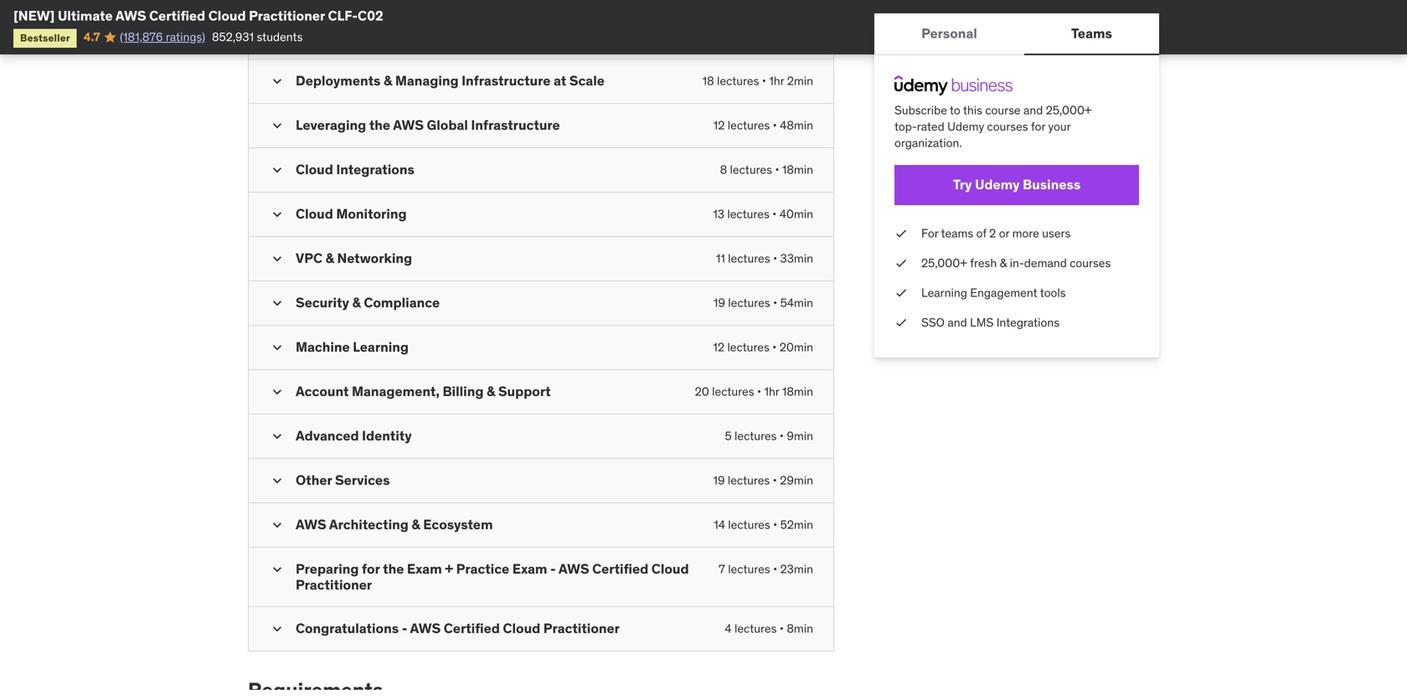 Task type: locate. For each thing, give the bounding box(es) containing it.
1 vertical spatial xsmall image
[[895, 285, 908, 301]]

cloud up vpc
[[296, 205, 333, 222]]

certified
[[149, 7, 205, 24], [593, 560, 649, 578], [444, 620, 500, 637]]

for left your
[[1032, 119, 1046, 134]]

4 small image from the top
[[269, 517, 286, 534]]

small image for machine
[[269, 339, 286, 356]]

lectures down 18 lectures • 1hr 2min
[[728, 118, 770, 133]]

0 horizontal spatial 25,000+
[[922, 255, 968, 271]]

- right practice on the bottom left of page
[[551, 560, 556, 578]]

0 vertical spatial 19
[[714, 295, 726, 310]]

• for deployments & managing infrastructure at scale
[[762, 73, 767, 88]]

small image left other services
[[269, 472, 286, 489]]

lectures for aws architecting & ecosystem
[[728, 517, 771, 532]]

tab list
[[875, 13, 1160, 55]]

integrations down the engagement
[[997, 315, 1060, 330]]

the
[[369, 116, 391, 133], [383, 560, 404, 578]]

12 up 20 lectures • 1hr 18min
[[714, 340, 725, 355]]

advanced identity
[[296, 427, 412, 444]]

cloud down leveraging
[[296, 161, 333, 178]]

aws for leveraging
[[393, 116, 424, 133]]

lectures for leveraging the aws global infrastructure
[[728, 118, 770, 133]]

other left clf-
[[296, 22, 326, 37]]

2 12 from the top
[[714, 340, 725, 355]]

1 xsmall image from the top
[[895, 255, 908, 271]]

2 exam from the left
[[513, 560, 548, 578]]

for inside subscribe to this course and 25,000+ top‑rated udemy courses for your organization.
[[1032, 119, 1046, 134]]

1 vertical spatial 12
[[714, 340, 725, 355]]

lectures right 5
[[735, 428, 777, 444]]

lectures right 8
[[730, 162, 773, 177]]

other services
[[296, 472, 390, 489]]

0 horizontal spatial certified
[[149, 7, 205, 24]]

lectures for vpc & networking
[[728, 251, 771, 266]]

small image left cloud integrations at the top left of the page
[[269, 162, 286, 178]]

5 small image from the top
[[269, 561, 286, 578]]

small image left vpc
[[269, 250, 286, 267]]

for
[[1032, 119, 1046, 134], [362, 560, 380, 578]]

courses
[[988, 119, 1029, 134], [1070, 255, 1111, 271]]

4.7
[[84, 29, 100, 44]]

for inside preparing for the exam + practice exam - aws certified cloud practitioner
[[362, 560, 380, 578]]

4 lectures • 8min
[[725, 622, 814, 637]]

1 horizontal spatial for
[[1032, 119, 1046, 134]]

courses down course
[[988, 119, 1029, 134]]

the inside preparing for the exam + practice exam - aws certified cloud practitioner
[[383, 560, 404, 578]]

other for other compute services quiz
[[296, 22, 326, 37]]

0 vertical spatial learning
[[922, 285, 968, 300]]

small image for congratulations
[[269, 621, 286, 638]]

lectures up 14 lectures • 52min
[[728, 473, 770, 488]]

lectures right 11
[[728, 251, 771, 266]]

1 horizontal spatial exam
[[513, 560, 548, 578]]

0 vertical spatial 25,000+
[[1046, 103, 1092, 118]]

small image left machine
[[269, 339, 286, 356]]

exam left +
[[407, 560, 442, 578]]

1 18min from the top
[[783, 162, 814, 177]]

lms
[[971, 315, 994, 330]]

in-
[[1010, 255, 1025, 271]]

0 horizontal spatial learning
[[353, 338, 409, 356]]

infrastructure down at
[[471, 116, 560, 133]]

account management, billing & support
[[296, 383, 551, 400]]

xsmall image for for
[[895, 225, 908, 242]]

• left 9min
[[780, 428, 784, 444]]

20
[[695, 384, 710, 399]]

• left '2min'
[[762, 73, 767, 88]]

students
[[257, 29, 303, 44]]

try
[[953, 176, 973, 193]]

1hr
[[770, 73, 785, 88], [765, 384, 780, 399]]

1 horizontal spatial 25,000+
[[1046, 103, 1092, 118]]

14 lectures • 52min
[[714, 517, 814, 532]]

small image
[[269, 73, 286, 89], [269, 206, 286, 223], [269, 384, 286, 400], [269, 517, 286, 534], [269, 561, 286, 578], [269, 621, 286, 638]]

1hr left '2min'
[[770, 73, 785, 88]]

1 vertical spatial xsmall image
[[895, 225, 908, 242]]

and right course
[[1024, 103, 1044, 118]]

0 vertical spatial -
[[551, 560, 556, 578]]

xsmall image left sso
[[895, 315, 908, 331]]

0 vertical spatial 1hr
[[770, 73, 785, 88]]

learning
[[922, 285, 968, 300], [353, 338, 409, 356]]

-
[[551, 560, 556, 578], [402, 620, 408, 637]]

and inside subscribe to this course and 25,000+ top‑rated udemy courses for your organization.
[[1024, 103, 1044, 118]]

for right preparing
[[362, 560, 380, 578]]

1 19 from the top
[[714, 295, 726, 310]]

and
[[1024, 103, 1044, 118], [948, 315, 968, 330]]

0 vertical spatial practitioner
[[249, 7, 325, 24]]

congratulations
[[296, 620, 399, 637]]

7 small image from the top
[[269, 472, 286, 489]]

2 vertical spatial practitioner
[[544, 620, 620, 637]]

udemy business image
[[895, 75, 1013, 96]]

1 vertical spatial 1hr
[[765, 384, 780, 399]]

personal
[[922, 25, 978, 42]]

1 vertical spatial and
[[948, 315, 968, 330]]

cloud up 852,931
[[208, 7, 246, 24]]

learning up sso
[[922, 285, 968, 300]]

udemy down this
[[948, 119, 985, 134]]

0 horizontal spatial for
[[362, 560, 380, 578]]

at
[[554, 72, 567, 89]]

• down 12 lectures • 20min
[[758, 384, 762, 399]]

2 19 from the top
[[714, 473, 725, 488]]

0 vertical spatial integrations
[[336, 161, 415, 178]]

1 small image from the top
[[269, 117, 286, 134]]

and right sso
[[948, 315, 968, 330]]

lectures for security & compliance
[[728, 295, 771, 310]]

lectures up 20 lectures • 1hr 18min
[[728, 340, 770, 355]]

5 small image from the top
[[269, 339, 286, 356]]

18 lectures • 1hr 2min
[[703, 73, 814, 88]]

2 small image from the top
[[269, 162, 286, 178]]

1 vertical spatial services
[[335, 472, 390, 489]]

advanced
[[296, 427, 359, 444]]

1 vertical spatial udemy
[[976, 176, 1020, 193]]

2 small image from the top
[[269, 206, 286, 223]]

small image left leveraging
[[269, 117, 286, 134]]

(181,876 ratings)
[[120, 29, 205, 44]]

23min
[[781, 562, 814, 577]]

small image
[[269, 117, 286, 134], [269, 162, 286, 178], [269, 250, 286, 267], [269, 295, 286, 312], [269, 339, 286, 356], [269, 428, 286, 445], [269, 472, 286, 489]]

c02
[[358, 7, 384, 24]]

lectures right 13
[[728, 206, 770, 221]]

29min
[[780, 473, 814, 488]]

0 vertical spatial other
[[296, 22, 326, 37]]

20 lectures • 1hr 18min
[[695, 384, 814, 399]]

small image left advanced
[[269, 428, 286, 445]]

(181,876
[[120, 29, 163, 44]]

users
[[1043, 226, 1071, 241]]

exam right practice on the bottom left of page
[[513, 560, 548, 578]]

1 horizontal spatial learning
[[922, 285, 968, 300]]

1 vertical spatial for
[[362, 560, 380, 578]]

1 other from the top
[[296, 22, 326, 37]]

sso
[[922, 315, 945, 330]]

2 vertical spatial certified
[[444, 620, 500, 637]]

• for cloud integrations
[[775, 162, 780, 177]]

1 horizontal spatial integrations
[[997, 315, 1060, 330]]

12 up 8
[[714, 118, 725, 133]]

lectures right the 18
[[717, 73, 760, 88]]

udemy
[[948, 119, 985, 134], [976, 176, 1020, 193]]

1 horizontal spatial certified
[[444, 620, 500, 637]]

• for advanced identity
[[780, 428, 784, 444]]

4 small image from the top
[[269, 295, 286, 312]]

1 vertical spatial certified
[[593, 560, 649, 578]]

engagement
[[971, 285, 1038, 300]]

infrastructure left at
[[462, 72, 551, 89]]

• for vpc & networking
[[773, 251, 778, 266]]

12 for leveraging the aws global infrastructure
[[714, 118, 725, 133]]

ecosystem
[[423, 516, 493, 533]]

exam
[[407, 560, 442, 578], [513, 560, 548, 578]]

1hr up the 5 lectures • 9min
[[765, 384, 780, 399]]

0 vertical spatial certified
[[149, 7, 205, 24]]

courses right demand
[[1070, 255, 1111, 271]]

1 vertical spatial courses
[[1070, 255, 1111, 271]]

top‑rated
[[895, 119, 945, 134]]

852,931
[[212, 29, 254, 44]]

lectures for account management, billing & support
[[712, 384, 755, 399]]

learning down security & compliance
[[353, 338, 409, 356]]

3 small image from the top
[[269, 250, 286, 267]]

- right congratulations
[[402, 620, 408, 637]]

1 12 from the top
[[714, 118, 725, 133]]

12
[[714, 118, 725, 133], [714, 340, 725, 355]]

• left 48min
[[773, 118, 777, 133]]

cloud down preparing for the exam + practice exam - aws certified cloud practitioner
[[503, 620, 541, 637]]

services left quiz on the left of page
[[380, 22, 424, 37]]

aws
[[116, 7, 146, 24], [393, 116, 424, 133], [296, 516, 327, 533], [559, 560, 590, 578], [410, 620, 441, 637]]

1 horizontal spatial and
[[1024, 103, 1044, 118]]

small image for cloud
[[269, 162, 286, 178]]

other down advanced
[[296, 472, 332, 489]]

0 horizontal spatial courses
[[988, 119, 1029, 134]]

the down aws architecting & ecosystem at the left bottom of page
[[383, 560, 404, 578]]

xsmall image for other
[[269, 22, 282, 38]]

other
[[296, 22, 326, 37], [296, 472, 332, 489]]

scale
[[570, 72, 605, 89]]

1 horizontal spatial -
[[551, 560, 556, 578]]

1 vertical spatial the
[[383, 560, 404, 578]]

xsmall image left for
[[895, 225, 908, 242]]

0 vertical spatial for
[[1032, 119, 1046, 134]]

• left 33min
[[773, 251, 778, 266]]

1 vertical spatial other
[[296, 472, 332, 489]]

0 vertical spatial 12
[[714, 118, 725, 133]]

& right security
[[352, 294, 361, 311]]

udemy right try at the top right
[[976, 176, 1020, 193]]

xsmall image
[[895, 255, 908, 271], [895, 285, 908, 301]]

48min
[[780, 118, 814, 133]]

6 small image from the top
[[269, 621, 286, 638]]

or
[[1000, 226, 1010, 241]]

25,000+ up your
[[1046, 103, 1092, 118]]

security & compliance
[[296, 294, 440, 311]]

2 18min from the top
[[783, 384, 814, 399]]

18
[[703, 73, 715, 88]]

2
[[990, 226, 997, 241]]

more
[[1013, 226, 1040, 241]]

this
[[964, 103, 983, 118]]

certified for congratulations - aws certified cloud practitioner
[[444, 620, 500, 637]]

cloud
[[208, 7, 246, 24], [296, 161, 333, 178], [296, 205, 333, 222], [652, 560, 689, 578], [503, 620, 541, 637]]

the right leveraging
[[369, 116, 391, 133]]

2 vertical spatial xsmall image
[[895, 315, 908, 331]]

3 small image from the top
[[269, 384, 286, 400]]

xsmall image
[[269, 22, 282, 38], [895, 225, 908, 242], [895, 315, 908, 331]]

courses inside subscribe to this course and 25,000+ top‑rated udemy courses for your organization.
[[988, 119, 1029, 134]]

2 horizontal spatial certified
[[593, 560, 649, 578]]

services up the architecting
[[335, 472, 390, 489]]

18min
[[783, 162, 814, 177], [783, 384, 814, 399]]

1 vertical spatial 18min
[[783, 384, 814, 399]]

xsmall image right 852,931
[[269, 22, 282, 38]]

18min down 48min
[[783, 162, 814, 177]]

• for security & compliance
[[774, 295, 778, 310]]

• for congratulations - aws certified cloud practitioner
[[780, 622, 784, 637]]

• left "52min" in the bottom right of the page
[[774, 517, 778, 532]]

1 vertical spatial practitioner
[[296, 577, 372, 594]]

cloud monitoring
[[296, 205, 407, 222]]

integrations up monitoring
[[336, 161, 415, 178]]

19 down 11
[[714, 295, 726, 310]]

lectures right 7
[[728, 562, 771, 577]]

1 vertical spatial integrations
[[997, 315, 1060, 330]]

8
[[720, 162, 728, 177]]

small image left security
[[269, 295, 286, 312]]

lectures for other services
[[728, 473, 770, 488]]

- inside preparing for the exam + practice exam - aws certified cloud practitioner
[[551, 560, 556, 578]]

1 vertical spatial 19
[[714, 473, 725, 488]]

lectures up 12 lectures • 20min
[[728, 295, 771, 310]]

ratings)
[[166, 29, 205, 44]]

1 vertical spatial learning
[[353, 338, 409, 356]]

practitioner inside preparing for the exam + practice exam - aws certified cloud practitioner
[[296, 577, 372, 594]]

0 vertical spatial services
[[380, 22, 424, 37]]

• left 54min
[[774, 295, 778, 310]]

• left 40min
[[773, 206, 777, 221]]

xsmall image for sso
[[895, 315, 908, 331]]

0 vertical spatial 18min
[[783, 162, 814, 177]]

19 up 14 at the right
[[714, 473, 725, 488]]

0 vertical spatial xsmall image
[[895, 255, 908, 271]]

19
[[714, 295, 726, 310], [714, 473, 725, 488]]

cloud left 7
[[652, 560, 689, 578]]

• left 29min
[[773, 473, 778, 488]]

6 small image from the top
[[269, 428, 286, 445]]

2 xsmall image from the top
[[895, 285, 908, 301]]

0 vertical spatial xsmall image
[[269, 22, 282, 38]]

1 small image from the top
[[269, 73, 286, 89]]

infrastructure
[[462, 72, 551, 89], [471, 116, 560, 133]]

25,000+ down 'teams'
[[922, 255, 968, 271]]

• for account management, billing & support
[[758, 384, 762, 399]]

lectures for preparing for the exam + practice exam - aws certified cloud practitioner
[[728, 562, 771, 577]]

18min down 20min on the right
[[783, 384, 814, 399]]

0 vertical spatial and
[[1024, 103, 1044, 118]]

lectures
[[717, 73, 760, 88], [728, 118, 770, 133], [730, 162, 773, 177], [728, 206, 770, 221], [728, 251, 771, 266], [728, 295, 771, 310], [728, 340, 770, 355], [712, 384, 755, 399], [735, 428, 777, 444], [728, 473, 770, 488], [728, 517, 771, 532], [728, 562, 771, 577], [735, 622, 777, 637]]

• left 8min
[[780, 622, 784, 637]]

• down 12 lectures • 48min
[[775, 162, 780, 177]]

+
[[445, 560, 453, 578]]

small image for deployments
[[269, 73, 286, 89]]

• for other services
[[773, 473, 778, 488]]

• left 20min on the right
[[773, 340, 777, 355]]

lectures for cloud monitoring
[[728, 206, 770, 221]]

• left 23min
[[773, 562, 778, 577]]

lectures right the 20
[[712, 384, 755, 399]]

lectures right 14 at the right
[[728, 517, 771, 532]]

0 horizontal spatial exam
[[407, 560, 442, 578]]

0 horizontal spatial integrations
[[336, 161, 415, 178]]

lectures right 4 at the bottom right of the page
[[735, 622, 777, 637]]

0 horizontal spatial -
[[402, 620, 408, 637]]

0 vertical spatial udemy
[[948, 119, 985, 134]]

0 vertical spatial courses
[[988, 119, 1029, 134]]

ultimate
[[58, 7, 113, 24]]

2 other from the top
[[296, 472, 332, 489]]

cloud integrations
[[296, 161, 415, 178]]

global
[[427, 116, 468, 133]]



Task type: describe. For each thing, give the bounding box(es) containing it.
billing
[[443, 383, 484, 400]]

lectures for advanced identity
[[735, 428, 777, 444]]

tab list containing personal
[[875, 13, 1160, 55]]

20min
[[780, 340, 814, 355]]

teams button
[[1025, 13, 1160, 54]]

lectures for cloud integrations
[[730, 162, 773, 177]]

leveraging
[[296, 116, 366, 133]]

course
[[986, 103, 1021, 118]]

• for machine learning
[[773, 340, 777, 355]]

12 for machine learning
[[714, 340, 725, 355]]

congratulations - aws certified cloud practitioner
[[296, 620, 620, 637]]

learning engagement tools
[[922, 285, 1066, 300]]

1hr for deployments & managing infrastructure at scale
[[770, 73, 785, 88]]

teams
[[1072, 25, 1113, 42]]

40min
[[780, 206, 814, 221]]

aws architecting & ecosystem
[[296, 516, 493, 533]]

fresh
[[971, 255, 997, 271]]

demand
[[1025, 255, 1068, 271]]

try udemy business
[[953, 176, 1081, 193]]

subscribe to this course and 25,000+ top‑rated udemy courses for your organization.
[[895, 103, 1092, 151]]

business
[[1023, 176, 1081, 193]]

personal button
[[875, 13, 1025, 54]]

management,
[[352, 383, 440, 400]]

aws for congratulations
[[410, 620, 441, 637]]

preparing for the exam + practice exam - aws certified cloud practitioner
[[296, 560, 689, 594]]

certified for [new] ultimate aws certified cloud practitioner clf-c02
[[149, 7, 205, 24]]

small image for other
[[269, 472, 286, 489]]

xsmall image for 25,000+
[[895, 255, 908, 271]]

8min
[[787, 622, 814, 637]]

33min
[[781, 251, 814, 266]]

5
[[725, 428, 732, 444]]

52min
[[781, 517, 814, 532]]

& left ecosystem at left
[[412, 516, 420, 533]]

small image for vpc
[[269, 250, 286, 267]]

1 exam from the left
[[407, 560, 442, 578]]

practitioner for [new] ultimate aws certified cloud practitioner clf-c02
[[249, 7, 325, 24]]

support
[[499, 383, 551, 400]]

0 vertical spatial infrastructure
[[462, 72, 551, 89]]

[new]
[[13, 7, 55, 24]]

7 lectures • 23min
[[719, 562, 814, 577]]

try udemy business link
[[895, 165, 1140, 205]]

11 lectures • 33min
[[716, 251, 814, 266]]

1 vertical spatial 25,000+
[[922, 255, 968, 271]]

vpc
[[296, 250, 323, 267]]

13 lectures • 40min
[[713, 206, 814, 221]]

& right billing
[[487, 383, 496, 400]]

small image for security
[[269, 295, 286, 312]]

[new] ultimate aws certified cloud practitioner clf-c02
[[13, 7, 384, 24]]

certified inside preparing for the exam + practice exam - aws certified cloud practitioner
[[593, 560, 649, 578]]

14
[[714, 517, 726, 532]]

13
[[713, 206, 725, 221]]

account
[[296, 383, 349, 400]]

1 vertical spatial -
[[402, 620, 408, 637]]

managing
[[395, 72, 459, 89]]

small image for cloud
[[269, 206, 286, 223]]

• for aws architecting & ecosystem
[[774, 517, 778, 532]]

security
[[296, 294, 349, 311]]

other compute services quiz
[[296, 22, 451, 37]]

lectures for deployments & managing infrastructure at scale
[[717, 73, 760, 88]]

25,000+ fresh & in-demand courses
[[922, 255, 1111, 271]]

identity
[[362, 427, 412, 444]]

bestseller
[[20, 31, 70, 44]]

networking
[[337, 250, 412, 267]]

9min
[[787, 428, 814, 444]]

sso and lms integrations
[[922, 315, 1060, 330]]

xsmall image for learning
[[895, 285, 908, 301]]

• for preparing for the exam + practice exam - aws certified cloud practitioner
[[773, 562, 778, 577]]

0 vertical spatial the
[[369, 116, 391, 133]]

8 lectures • 18min
[[720, 162, 814, 177]]

cloud inside preparing for the exam + practice exam - aws certified cloud practitioner
[[652, 560, 689, 578]]

& left managing on the left top of page
[[384, 72, 392, 89]]

clf-
[[328, 7, 358, 24]]

practice
[[456, 560, 510, 578]]

7
[[719, 562, 726, 577]]

subscribe
[[895, 103, 948, 118]]

small image for leveraging
[[269, 117, 286, 134]]

small image for aws
[[269, 517, 286, 534]]

machine
[[296, 338, 350, 356]]

monitoring
[[336, 205, 407, 222]]

practitioner for congratulations - aws certified cloud practitioner
[[544, 620, 620, 637]]

small image for account
[[269, 384, 286, 400]]

lectures for machine learning
[[728, 340, 770, 355]]

& right vpc
[[326, 250, 334, 267]]

small image for advanced
[[269, 428, 286, 445]]

aws for [new]
[[116, 7, 146, 24]]

leveraging the aws global infrastructure
[[296, 116, 560, 133]]

0 horizontal spatial and
[[948, 315, 968, 330]]

1hr for account management, billing & support
[[765, 384, 780, 399]]

5 lectures • 9min
[[725, 428, 814, 444]]

lectures for congratulations - aws certified cloud practitioner
[[735, 622, 777, 637]]

deployments & managing infrastructure at scale
[[296, 72, 605, 89]]

12 lectures • 20min
[[714, 340, 814, 355]]

udemy inside subscribe to this course and 25,000+ top‑rated udemy courses for your organization.
[[948, 119, 985, 134]]

compliance
[[364, 294, 440, 311]]

your
[[1049, 119, 1071, 134]]

19 for other services
[[714, 473, 725, 488]]

aws inside preparing for the exam + practice exam - aws certified cloud practitioner
[[559, 560, 590, 578]]

compute
[[328, 22, 377, 37]]

architecting
[[329, 516, 409, 533]]

other for other services
[[296, 472, 332, 489]]

to
[[950, 103, 961, 118]]

1 vertical spatial infrastructure
[[471, 116, 560, 133]]

& left in-
[[1000, 255, 1008, 271]]

54min
[[781, 295, 814, 310]]

25,000+ inside subscribe to this course and 25,000+ top‑rated udemy courses for your organization.
[[1046, 103, 1092, 118]]

2min
[[788, 73, 814, 88]]

quiz
[[427, 22, 451, 37]]

teams
[[942, 226, 974, 241]]

11
[[716, 251, 726, 266]]

organization.
[[895, 136, 963, 151]]

tools
[[1041, 285, 1066, 300]]

deployments
[[296, 72, 381, 89]]

vpc & networking
[[296, 250, 412, 267]]

19 lectures • 29min
[[714, 473, 814, 488]]

19 lectures • 54min
[[714, 295, 814, 310]]

1 horizontal spatial courses
[[1070, 255, 1111, 271]]

19 for security & compliance
[[714, 295, 726, 310]]

for
[[922, 226, 939, 241]]

small image for preparing
[[269, 561, 286, 578]]

12 lectures • 48min
[[714, 118, 814, 133]]

852,931 students
[[212, 29, 303, 44]]

• for cloud monitoring
[[773, 206, 777, 221]]

• for leveraging the aws global infrastructure
[[773, 118, 777, 133]]



Task type: vqa. For each thing, say whether or not it's contained in the screenshot.
the (703)
no



